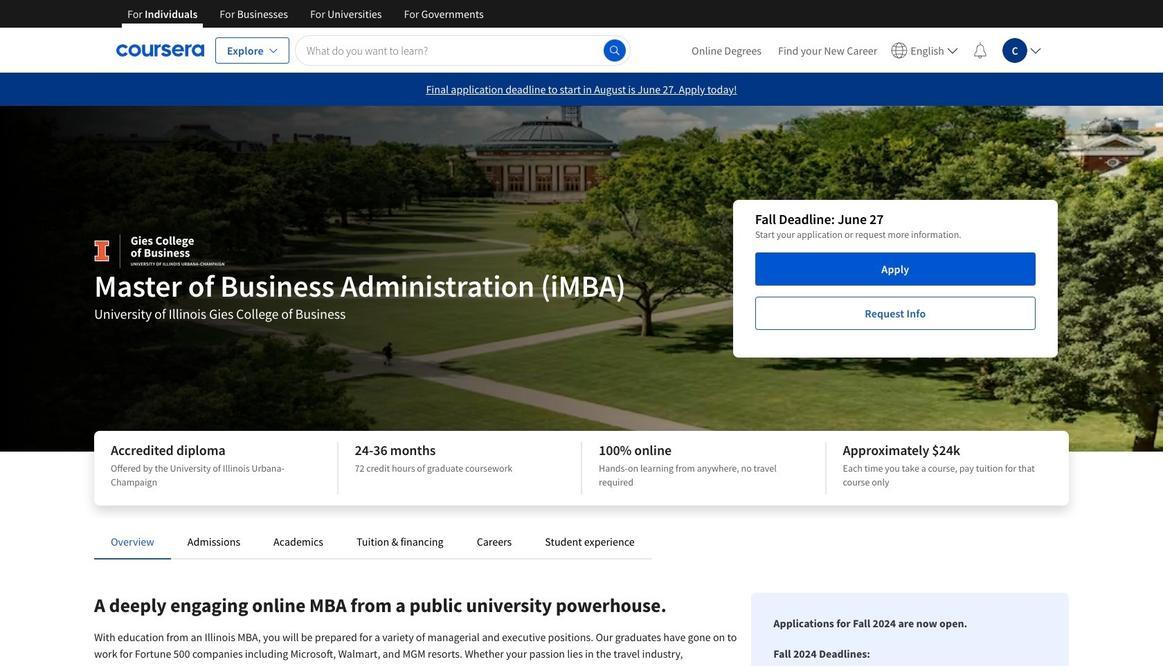 Task type: vqa. For each thing, say whether or not it's contained in the screenshot.
Join
no



Task type: describe. For each thing, give the bounding box(es) containing it.
banner navigation
[[116, 0, 495, 28]]

university of illinois gies college of business logo image
[[94, 234, 225, 269]]

What do you want to learn? text field
[[295, 35, 631, 65]]



Task type: locate. For each thing, give the bounding box(es) containing it.
coursera image
[[116, 39, 204, 61]]

menu
[[683, 28, 1047, 73]]

None search field
[[295, 35, 631, 65]]



